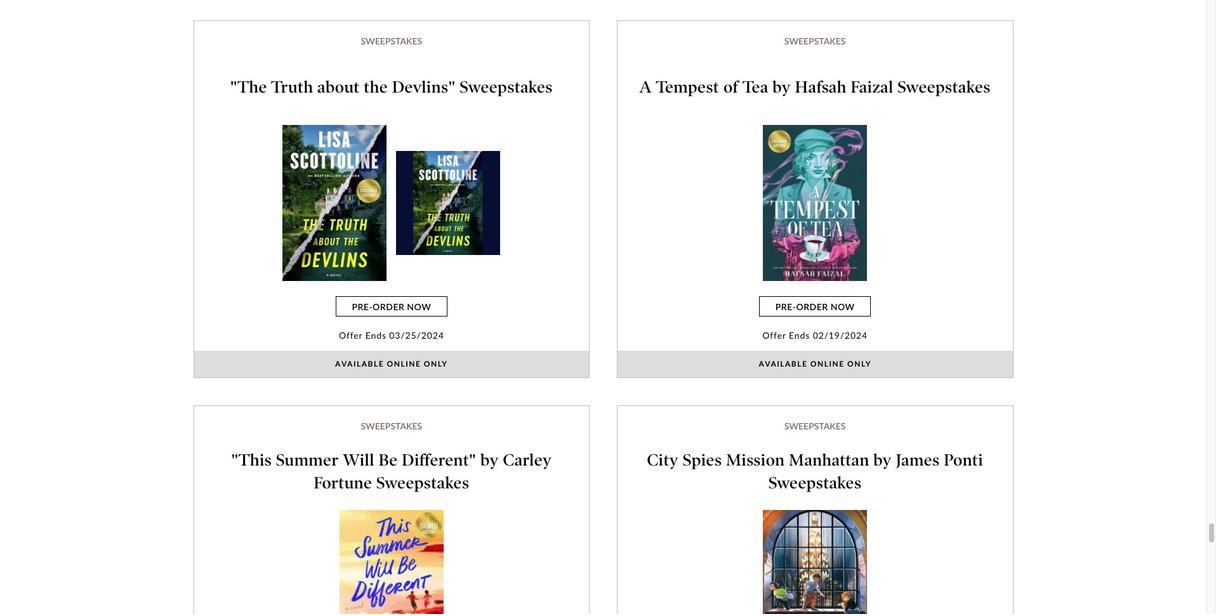 Task type: locate. For each thing, give the bounding box(es) containing it.
now for sweepstakes
[[407, 301, 431, 312]]

0 horizontal spatial available online only
[[335, 360, 448, 369]]

1 ends from the left
[[365, 330, 386, 341]]

only down 03/25/2024
[[424, 360, 448, 369]]

2 ends from the left
[[789, 330, 810, 341]]

online down offer ends 02/19/2024
[[810, 360, 845, 369]]

0 horizontal spatial ends
[[365, 330, 386, 341]]

0 horizontal spatial available
[[335, 360, 384, 369]]

2 offer from the left
[[762, 330, 786, 341]]

1 horizontal spatial available online only
[[759, 360, 871, 369]]

ends
[[365, 330, 386, 341], [789, 330, 810, 341]]

faizal
[[851, 77, 893, 97]]

1 horizontal spatial pre-order now
[[775, 301, 855, 312]]

by left james
[[874, 451, 892, 470]]

offer
[[339, 330, 363, 341], [762, 330, 786, 341]]

order up offer ends 02/19/2024
[[796, 301, 828, 312]]

summer
[[276, 451, 339, 470]]

pre-order now up offer ends 03/25/2024
[[352, 301, 431, 312]]

1 horizontal spatial available
[[759, 360, 808, 369]]

1 available online only from the left
[[335, 360, 448, 369]]

now up 02/19/2024
[[831, 301, 855, 312]]

1 online from the left
[[387, 360, 421, 369]]

0 horizontal spatial by
[[481, 451, 499, 470]]

1 offer from the left
[[339, 330, 363, 341]]

tempest
[[656, 77, 719, 97]]

1 pre- from the left
[[352, 301, 373, 312]]

tea
[[743, 77, 768, 97]]

available for tea
[[759, 360, 808, 369]]

1 pre-order now from the left
[[352, 301, 431, 312]]

pre- for the
[[352, 301, 373, 312]]

only for sweepstakes
[[424, 360, 448, 369]]

1 horizontal spatial order
[[796, 301, 828, 312]]

offer for tea
[[762, 330, 786, 341]]

a
[[640, 77, 652, 97]]

1 horizontal spatial pre-
[[775, 301, 796, 312]]

online down offer ends 03/25/2024
[[387, 360, 421, 369]]

0 horizontal spatial pre-order now link
[[336, 296, 447, 317]]

2 pre-order now from the left
[[775, 301, 855, 312]]

1 pre-order now link from the left
[[336, 296, 447, 317]]

available
[[335, 360, 384, 369], [759, 360, 808, 369]]

0 horizontal spatial pre-
[[352, 301, 373, 312]]

by
[[773, 77, 791, 97], [481, 451, 499, 470], [874, 451, 892, 470]]

pre-order now up offer ends 02/19/2024
[[775, 301, 855, 312]]

1 only from the left
[[424, 360, 448, 369]]

pre- up offer ends 02/19/2024
[[775, 301, 796, 312]]

pre-order now link up offer ends 02/19/2024
[[759, 296, 871, 317]]

will
[[343, 451, 374, 470]]

available down offer ends 03/25/2024
[[335, 360, 384, 369]]

1 horizontal spatial ends
[[789, 330, 810, 341]]

online
[[387, 360, 421, 369], [810, 360, 845, 369]]

spies
[[683, 451, 722, 470]]

2 online from the left
[[810, 360, 845, 369]]

only down 02/19/2024
[[847, 360, 871, 369]]

order up offer ends 03/25/2024
[[373, 301, 405, 312]]

pre-order now link up offer ends 03/25/2024
[[336, 296, 447, 317]]

0 horizontal spatial only
[[424, 360, 448, 369]]

pre- up offer ends 03/25/2024
[[352, 301, 373, 312]]

pre-
[[352, 301, 373, 312], [775, 301, 796, 312]]

now for hafsah
[[831, 301, 855, 312]]

only for hafsah
[[847, 360, 871, 369]]

"the
[[230, 77, 267, 97]]

online for by
[[810, 360, 845, 369]]

mission
[[726, 451, 785, 470]]

by inside city spies mission manhattan by james ponti sweepstakes
[[874, 451, 892, 470]]

2 available from the left
[[759, 360, 808, 369]]

1 now from the left
[[407, 301, 431, 312]]

by left carley
[[481, 451, 499, 470]]

0 horizontal spatial order
[[373, 301, 405, 312]]

fortune
[[314, 474, 372, 493]]

1 order from the left
[[373, 301, 405, 312]]

order
[[373, 301, 405, 312], [796, 301, 828, 312]]

ends left 02/19/2024
[[789, 330, 810, 341]]

by for spies
[[874, 451, 892, 470]]

by for tempest
[[773, 77, 791, 97]]

james
[[896, 451, 940, 470]]

sweepstakes
[[361, 36, 422, 46], [784, 36, 846, 46], [460, 77, 553, 97], [898, 77, 991, 97], [361, 421, 422, 431], [784, 421, 846, 431], [376, 474, 469, 493], [769, 474, 862, 493]]

2 order from the left
[[796, 301, 828, 312]]

2 horizontal spatial by
[[874, 451, 892, 470]]

available online only
[[335, 360, 448, 369], [759, 360, 871, 369]]

pre- for tea
[[775, 301, 796, 312]]

offer ends 03/25/2024
[[339, 330, 444, 341]]

offer for the
[[339, 330, 363, 341]]

"this summer will be different" by carley fortune sweepstakes
[[231, 451, 552, 493]]

now
[[407, 301, 431, 312], [831, 301, 855, 312]]

now up 03/25/2024
[[407, 301, 431, 312]]

2 now from the left
[[831, 301, 855, 312]]

1 horizontal spatial by
[[773, 77, 791, 97]]

by right tea
[[773, 77, 791, 97]]

2 available online only from the left
[[759, 360, 871, 369]]

pre-order now for devlins"
[[352, 301, 431, 312]]

sweepstakes inside city spies mission manhattan by james ponti sweepstakes
[[769, 474, 862, 493]]

order for devlins"
[[373, 301, 405, 312]]

1 horizontal spatial offer
[[762, 330, 786, 341]]

ends for devlins"
[[365, 330, 386, 341]]

available online only down offer ends 02/19/2024
[[759, 360, 871, 369]]

available down offer ends 02/19/2024
[[759, 360, 808, 369]]

only
[[424, 360, 448, 369], [847, 360, 871, 369]]

2 pre- from the left
[[775, 301, 796, 312]]

0 horizontal spatial pre-order now
[[352, 301, 431, 312]]

1 horizontal spatial now
[[831, 301, 855, 312]]

0 horizontal spatial now
[[407, 301, 431, 312]]

1 horizontal spatial online
[[810, 360, 845, 369]]

2 only from the left
[[847, 360, 871, 369]]

pre-order now link
[[336, 296, 447, 317], [759, 296, 871, 317]]

1 horizontal spatial only
[[847, 360, 871, 369]]

pre-order now
[[352, 301, 431, 312], [775, 301, 855, 312]]

product image image for "this summer will be different" by carley fortune sweepstakes
[[339, 510, 444, 614]]

0 horizontal spatial online
[[387, 360, 421, 369]]

1 horizontal spatial pre-order now link
[[759, 296, 871, 317]]

product image image
[[283, 125, 387, 281], [763, 125, 867, 281], [396, 151, 500, 255], [339, 510, 444, 614], [763, 510, 867, 614]]

0 horizontal spatial offer
[[339, 330, 363, 341]]

available online only down offer ends 03/25/2024
[[335, 360, 448, 369]]

ends left 03/25/2024
[[365, 330, 386, 341]]

truth
[[271, 77, 313, 97]]

1 available from the left
[[335, 360, 384, 369]]

2 pre-order now link from the left
[[759, 296, 871, 317]]

ponti
[[944, 451, 983, 470]]

03/25/2024
[[389, 330, 444, 341]]



Task type: describe. For each thing, give the bounding box(es) containing it.
"this
[[231, 451, 272, 470]]

hafsah
[[795, 77, 847, 97]]

sweepstakes inside "this summer will be different" by carley fortune sweepstakes
[[376, 474, 469, 493]]

02/19/2024
[[813, 330, 868, 341]]

the
[[364, 77, 388, 97]]

by inside "this summer will be different" by carley fortune sweepstakes
[[481, 451, 499, 470]]

different"
[[402, 451, 476, 470]]

product image image for a tempest of tea by hafsah faizal sweepstakes
[[763, 125, 867, 281]]

available for the
[[335, 360, 384, 369]]

devlins"
[[392, 77, 456, 97]]

available online only for devlins"
[[335, 360, 448, 369]]

online for devlins"
[[387, 360, 421, 369]]

pre-order now for by
[[775, 301, 855, 312]]

"the truth about the devlins" sweepstakes
[[230, 77, 553, 97]]

offer ends 02/19/2024
[[762, 330, 868, 341]]

about
[[317, 77, 360, 97]]

order for by
[[796, 301, 828, 312]]

pre-order now link for by
[[759, 296, 871, 317]]

ends for by
[[789, 330, 810, 341]]

product image image for city spies mission manhattan by james ponti sweepstakes
[[763, 510, 867, 614]]

pre-order now link for devlins"
[[336, 296, 447, 317]]

available online only for by
[[759, 360, 871, 369]]

city
[[647, 451, 679, 470]]

a tempest of tea by hafsah faizal sweepstakes
[[640, 77, 991, 97]]

be
[[379, 451, 398, 470]]

of
[[724, 77, 738, 97]]

carley
[[503, 451, 552, 470]]

city spies mission manhattan by james ponti sweepstakes
[[647, 451, 983, 493]]

manhattan
[[789, 451, 869, 470]]



Task type: vqa. For each thing, say whether or not it's contained in the screenshot.
Sweepstakes within City Spies Mission Manhattan by James Ponti Sweepstakes
yes



